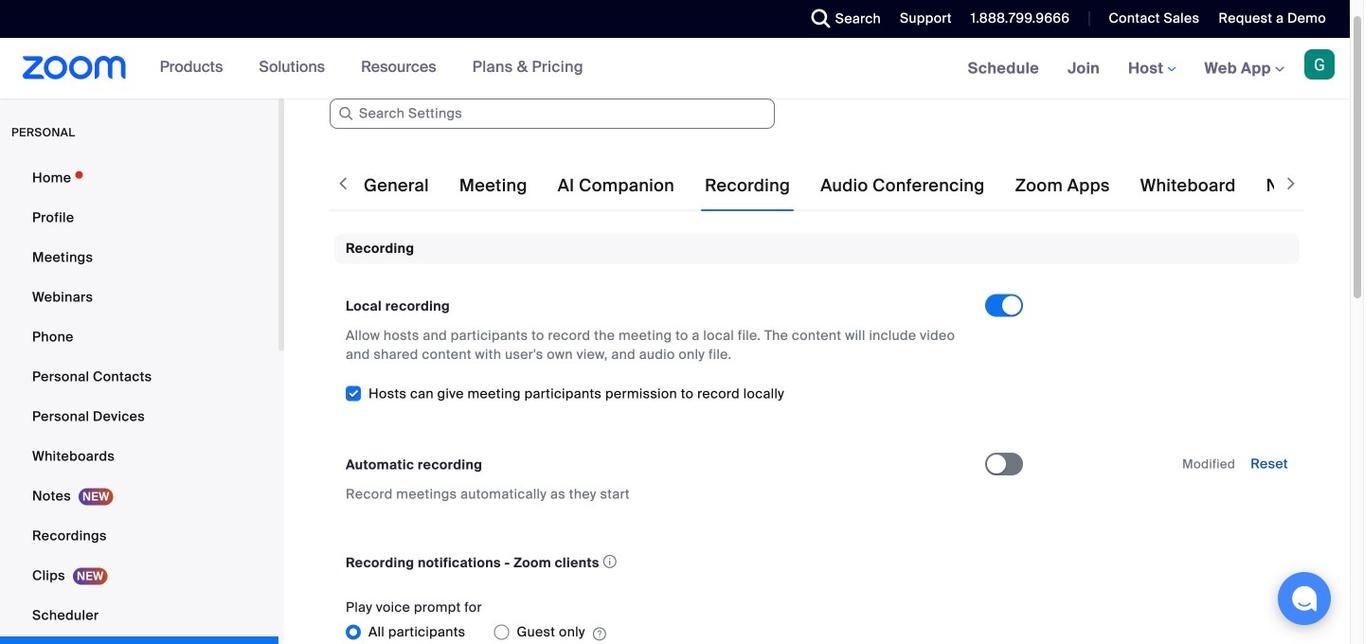 Task type: vqa. For each thing, say whether or not it's contained in the screenshot.
the "Office Phone" text field
no



Task type: describe. For each thing, give the bounding box(es) containing it.
tabs of my account settings page tab list
[[360, 159, 1365, 212]]

zoom logo image
[[23, 56, 127, 80]]

meetings navigation
[[954, 38, 1351, 100]]

info outline image
[[604, 550, 617, 574]]

profile picture image
[[1305, 49, 1335, 80]]

personal menu menu
[[0, 159, 279, 645]]

scroll right image
[[1282, 174, 1301, 193]]



Task type: locate. For each thing, give the bounding box(es) containing it.
application
[[346, 550, 969, 576]]

option group inside "recording" element
[[346, 617, 986, 645]]

recording element
[[335, 234, 1300, 645]]

Search Settings text field
[[330, 99, 775, 129]]

banner
[[0, 38, 1351, 100]]

option group
[[346, 617, 986, 645]]

learn more about guest only image
[[593, 626, 606, 643]]

open chat image
[[1292, 586, 1318, 612]]

product information navigation
[[146, 38, 598, 99]]

scroll left image
[[334, 174, 353, 193]]

application inside "recording" element
[[346, 550, 969, 576]]



